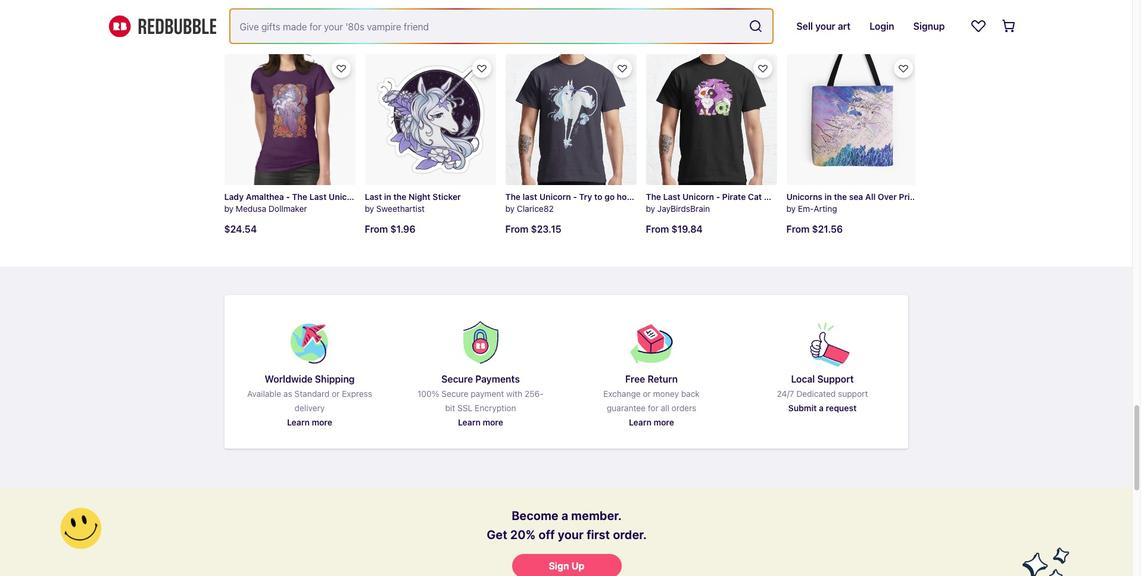 Task type: describe. For each thing, give the bounding box(es) containing it.
the for the last unicorn
[[229, 17, 246, 28]]

by inside the last in the night sticker by sweethartist
[[365, 204, 374, 214]]

learn inside worldwide shipping available as standard or express delivery learn more
[[287, 418, 310, 428]]

$23.15
[[531, 224, 562, 235]]

$24.54
[[224, 224, 257, 235]]

sea
[[849, 192, 863, 202]]

cat
[[748, 192, 762, 202]]

last in the night sticker by sweethartist
[[365, 192, 461, 214]]

24/7
[[777, 389, 794, 399]]

sticker
[[433, 192, 461, 202]]

borderlands link
[[317, 10, 379, 35]]

all
[[866, 192, 876, 202]]

amalthea
[[246, 192, 284, 202]]

$1.96
[[390, 224, 416, 235]]

shirt inside the last unicorn - try to go home - single version classic t-shirt by clarice82
[[747, 192, 766, 202]]

tote
[[921, 192, 938, 202]]

delivery
[[295, 403, 325, 414]]

the last unicorn - try to go home - single version classic t-shirt by clarice82
[[506, 192, 766, 214]]

a
[[819, 403, 824, 414]]

borderlands
[[322, 17, 374, 28]]

in for $21.56
[[825, 192, 832, 202]]

sweethartist
[[376, 204, 425, 214]]

modal overlay box frame element
[[0, 488, 1133, 577]]

the for the last unicorn - pirate cat classic t-shirt by jaybirdsbrain
[[646, 192, 661, 202]]

try
[[579, 192, 592, 202]]

clarice82
[[517, 204, 554, 214]]

over
[[878, 192, 897, 202]]

t- for from
[[795, 192, 804, 202]]

bag
[[940, 192, 956, 202]]

dedicated
[[797, 389, 836, 399]]

by for the last unicorn - pirate cat classic t-shirt by jaybirdsbrain
[[646, 204, 655, 214]]

from for from $21.56
[[787, 224, 810, 235]]

local support 24/7 dedicated support submit a request
[[777, 374, 868, 414]]

classic inside the last unicorn - try to go home - single version classic t-shirt by clarice82
[[707, 192, 736, 202]]

from $1.96
[[365, 224, 416, 235]]

$21.56
[[812, 224, 843, 235]]

worldwide shipping image
[[281, 315, 338, 372]]

last inside the last in the night sticker by sweethartist
[[365, 192, 382, 202]]

unicorns in the sea all over print tote bag by em-arting
[[787, 192, 956, 214]]

the for the last unicorn - try to go home - single version classic t-shirt by clarice82
[[506, 192, 521, 202]]

pirate
[[722, 192, 746, 202]]

exchange
[[604, 389, 641, 399]]

all
[[661, 403, 670, 414]]

in for $1.96
[[384, 192, 391, 202]]

payment
[[471, 389, 504, 399]]

worldwide
[[265, 374, 313, 385]]

guarantee
[[607, 403, 646, 414]]

3 - from the left
[[642, 192, 645, 202]]

- inside lady amalthea - the last unicorn fitted t-shirt by medusa dollmaker
[[286, 192, 290, 202]]

1 secure from the top
[[442, 374, 473, 385]]

dollmaker
[[269, 204, 307, 214]]

the last unicorn link
[[224, 10, 308, 35]]

the last unicorn - pirate cat classic t-shirt by jaybirdsbrain
[[646, 192, 823, 214]]

support
[[818, 374, 854, 385]]

arting
[[814, 204, 837, 214]]

or inside free return exchange or money back guarantee for all orders learn more
[[643, 389, 651, 399]]

single
[[648, 192, 672, 202]]

learn more link for return
[[629, 416, 674, 430]]

learn more link for shipping
[[287, 416, 332, 430]]

256-
[[525, 389, 544, 399]]

submit
[[789, 403, 817, 414]]

available
[[247, 389, 281, 399]]

2 - from the left
[[573, 192, 577, 202]]

learn more link for payments
[[458, 416, 503, 430]]

local
[[791, 374, 815, 385]]

from for from $23.15
[[506, 224, 529, 235]]

more for free return
[[654, 418, 674, 428]]

classic inside the last unicorn - pirate cat classic t-shirt by jaybirdsbrain
[[764, 192, 793, 202]]

lady amalthea - the last unicorn fitted t-shirt by medusa dollmaker
[[224, 192, 416, 214]]

unicorn for the last unicorn - try to go home - single version classic t-shirt by clarice82
[[540, 192, 571, 202]]

for
[[648, 403, 659, 414]]

medusa
[[236, 204, 266, 214]]

last inside lady amalthea - the last unicorn fitted t-shirt by medusa dollmaker
[[310, 192, 327, 202]]

more inside worldwide shipping available as standard or express delivery learn more
[[312, 418, 332, 428]]

support
[[838, 389, 868, 399]]

t- inside the last unicorn - try to go home - single version classic t-shirt by clarice82
[[738, 192, 747, 202]]

fitted
[[362, 192, 386, 202]]

free return image
[[623, 315, 680, 371]]



Task type: locate. For each thing, give the bounding box(es) containing it.
shirt right pirate
[[747, 192, 766, 202]]

last
[[523, 192, 538, 202]]

3 learn more link from the left
[[629, 416, 674, 430]]

1 more from the left
[[312, 418, 332, 428]]

2 horizontal spatial learn more link
[[629, 416, 674, 430]]

secure
[[442, 374, 473, 385], [442, 389, 469, 399]]

unicorn inside the last unicorn - pirate cat classic t-shirt by jaybirdsbrain
[[683, 192, 714, 202]]

standard
[[295, 389, 330, 399]]

4 from from the left
[[787, 224, 810, 235]]

learn more link down encryption
[[458, 416, 503, 430]]

1 learn more link from the left
[[287, 416, 332, 430]]

classic right 'cat'
[[764, 192, 793, 202]]

or down 'shipping'
[[332, 389, 340, 399]]

2 in from the left
[[825, 192, 832, 202]]

- up dollmaker
[[286, 192, 290, 202]]

last inside the last unicorn - pirate cat classic t-shirt by jaybirdsbrain
[[663, 192, 681, 202]]

4 by from the left
[[646, 204, 655, 214]]

free
[[626, 374, 645, 385]]

4 - from the left
[[716, 192, 720, 202]]

learn more link down "delivery"
[[287, 416, 332, 430]]

classic
[[707, 192, 736, 202], [764, 192, 793, 202]]

0 horizontal spatial in
[[384, 192, 391, 202]]

- right home
[[642, 192, 645, 202]]

learn down 'for'
[[629, 418, 652, 428]]

1 shirt from the left
[[397, 192, 416, 202]]

express
[[342, 389, 372, 399]]

shirt
[[397, 192, 416, 202], [747, 192, 766, 202], [804, 192, 823, 202]]

secure payments image
[[452, 315, 509, 371]]

2 t- from the left
[[738, 192, 747, 202]]

the inside the last in the night sticker by sweethartist
[[394, 192, 407, 202]]

as
[[284, 389, 292, 399]]

learn for free
[[629, 418, 652, 428]]

t- up sweethartist
[[388, 192, 397, 202]]

1 horizontal spatial learn more link
[[458, 416, 503, 430]]

2 horizontal spatial learn
[[629, 418, 652, 428]]

2 learn from the left
[[458, 418, 481, 428]]

the
[[394, 192, 407, 202], [834, 192, 847, 202]]

last
[[248, 17, 266, 28], [310, 192, 327, 202], [365, 192, 382, 202], [663, 192, 681, 202]]

from $19.84
[[646, 224, 703, 235]]

100%
[[418, 389, 439, 399]]

-
[[286, 192, 290, 202], [573, 192, 577, 202], [642, 192, 645, 202], [716, 192, 720, 202]]

3 shirt from the left
[[804, 192, 823, 202]]

from $23.15
[[506, 224, 562, 235]]

5 by from the left
[[787, 204, 796, 214]]

t- for $24.54
[[388, 192, 397, 202]]

redbubble logo image
[[109, 15, 216, 37]]

- left pirate
[[716, 192, 720, 202]]

3 learn from the left
[[629, 418, 652, 428]]

the for $1.96
[[394, 192, 407, 202]]

with
[[506, 389, 523, 399]]

by inside the last unicorn - pirate cat classic t-shirt by jaybirdsbrain
[[646, 204, 655, 214]]

ssl
[[458, 403, 473, 414]]

by left em-
[[787, 204, 796, 214]]

back
[[681, 389, 700, 399]]

Search term search field
[[230, 10, 744, 43]]

2 more from the left
[[483, 418, 503, 428]]

em-
[[798, 204, 814, 214]]

unicorn
[[269, 17, 303, 28], [329, 192, 360, 202], [540, 192, 571, 202], [683, 192, 714, 202]]

2 by from the left
[[365, 204, 374, 214]]

3 more from the left
[[654, 418, 674, 428]]

2 horizontal spatial t-
[[795, 192, 804, 202]]

0 horizontal spatial more
[[312, 418, 332, 428]]

learn
[[287, 418, 310, 428], [458, 418, 481, 428], [629, 418, 652, 428]]

None field
[[230, 10, 773, 43]]

0 horizontal spatial t-
[[388, 192, 397, 202]]

orders
[[672, 403, 697, 414]]

or inside worldwide shipping available as standard or express delivery learn more
[[332, 389, 340, 399]]

by for unicorns in the sea all over print tote bag by em-arting
[[787, 204, 796, 214]]

in
[[384, 192, 391, 202], [825, 192, 832, 202]]

the inside the last unicorn - pirate cat classic t-shirt by jaybirdsbrain
[[646, 192, 661, 202]]

in up sweethartist
[[384, 192, 391, 202]]

unicorns
[[787, 192, 823, 202]]

learn more link down 'for'
[[629, 416, 674, 430]]

in up arting
[[825, 192, 832, 202]]

3 from from the left
[[646, 224, 669, 235]]

1 from from the left
[[365, 224, 388, 235]]

0 horizontal spatial shirt
[[397, 192, 416, 202]]

the last unicorn
[[229, 17, 303, 28]]

by inside lady amalthea - the last unicorn fitted t-shirt by medusa dollmaker
[[224, 204, 234, 214]]

shipping
[[315, 374, 355, 385]]

t-
[[388, 192, 397, 202], [738, 192, 747, 202], [795, 192, 804, 202]]

shirt for $24.54
[[397, 192, 416, 202]]

2 or from the left
[[643, 389, 651, 399]]

t- up em-
[[795, 192, 804, 202]]

learn more link
[[287, 416, 332, 430], [458, 416, 503, 430], [629, 416, 674, 430]]

by left clarice82
[[506, 204, 515, 214]]

home
[[617, 192, 639, 202]]

shirt inside lady amalthea - the last unicorn fitted t-shirt by medusa dollmaker
[[397, 192, 416, 202]]

payments
[[476, 374, 520, 385]]

from down clarice82
[[506, 224, 529, 235]]

lady
[[224, 192, 244, 202]]

1 t- from the left
[[388, 192, 397, 202]]

learn inside free return exchange or money back guarantee for all orders learn more
[[629, 418, 652, 428]]

the for $21.56
[[834, 192, 847, 202]]

1 horizontal spatial learn
[[458, 418, 481, 428]]

the left sea
[[834, 192, 847, 202]]

shirt up em-
[[804, 192, 823, 202]]

1 vertical spatial secure
[[442, 389, 469, 399]]

learn inside secure payments 100% secure payment with 256- bit ssl encryption learn more
[[458, 418, 481, 428]]

learn down ssl on the left of the page
[[458, 418, 481, 428]]

return
[[648, 374, 678, 385]]

t- inside the last unicorn - pirate cat classic t-shirt by jaybirdsbrain
[[795, 192, 804, 202]]

1 or from the left
[[332, 389, 340, 399]]

money
[[653, 389, 679, 399]]

more down all
[[654, 418, 674, 428]]

2 the from the left
[[834, 192, 847, 202]]

1 in from the left
[[384, 192, 391, 202]]

2 shirt from the left
[[747, 192, 766, 202]]

1 classic from the left
[[707, 192, 736, 202]]

shirt inside the last unicorn - pirate cat classic t-shirt by jaybirdsbrain
[[804, 192, 823, 202]]

the inside the last unicorn link
[[229, 17, 246, 28]]

from for from $19.84
[[646, 224, 669, 235]]

from $21.56
[[787, 224, 843, 235]]

1 horizontal spatial shirt
[[747, 192, 766, 202]]

t- left 'cat'
[[738, 192, 747, 202]]

unicorn inside the last unicorn - try to go home - single version classic t-shirt by clarice82
[[540, 192, 571, 202]]

by down single
[[646, 204, 655, 214]]

to
[[594, 192, 603, 202]]

the
[[229, 17, 246, 28], [292, 192, 307, 202], [506, 192, 521, 202], [646, 192, 661, 202]]

more inside secure payments 100% secure payment with 256- bit ssl encryption learn more
[[483, 418, 503, 428]]

2 learn more link from the left
[[458, 416, 503, 430]]

the inside the last unicorn - try to go home - single version classic t-shirt by clarice82
[[506, 192, 521, 202]]

3 t- from the left
[[795, 192, 804, 202]]

in inside the last in the night sticker by sweethartist
[[384, 192, 391, 202]]

0 horizontal spatial the
[[394, 192, 407, 202]]

0 horizontal spatial learn
[[287, 418, 310, 428]]

more down encryption
[[483, 418, 503, 428]]

2 secure from the top
[[442, 389, 469, 399]]

- inside the last unicorn - pirate cat classic t-shirt by jaybirdsbrain
[[716, 192, 720, 202]]

the up sweethartist
[[394, 192, 407, 202]]

unicorn for the last unicorn - pirate cat classic t-shirt by jaybirdsbrain
[[683, 192, 714, 202]]

by down fitted
[[365, 204, 374, 214]]

more for secure payments
[[483, 418, 503, 428]]

by down 'lady'
[[224, 204, 234, 214]]

request
[[826, 403, 857, 414]]

$19.84
[[672, 224, 703, 235]]

local support image
[[794, 315, 851, 371]]

free return exchange or money back guarantee for all orders learn more
[[604, 374, 700, 428]]

shirt up sweethartist
[[397, 192, 416, 202]]

1 the from the left
[[394, 192, 407, 202]]

jaybirdsbrain
[[658, 204, 710, 214]]

by inside the last unicorn - try to go home - single version classic t-shirt by clarice82
[[506, 204, 515, 214]]

go
[[605, 192, 615, 202]]

unicorn inside the last unicorn link
[[269, 17, 303, 28]]

unicorn inside lady amalthea - the last unicorn fitted t-shirt by medusa dollmaker
[[329, 192, 360, 202]]

unicorn for the last unicorn
[[269, 17, 303, 28]]

encryption
[[475, 403, 516, 414]]

more inside free return exchange or money back guarantee for all orders learn more
[[654, 418, 674, 428]]

0 vertical spatial secure
[[442, 374, 473, 385]]

1 horizontal spatial t-
[[738, 192, 747, 202]]

learn down "delivery"
[[287, 418, 310, 428]]

0 horizontal spatial classic
[[707, 192, 736, 202]]

or
[[332, 389, 340, 399], [643, 389, 651, 399]]

1 horizontal spatial or
[[643, 389, 651, 399]]

2 horizontal spatial shirt
[[804, 192, 823, 202]]

2 horizontal spatial more
[[654, 418, 674, 428]]

in inside the 'unicorns in the sea all over print tote bag by em-arting'
[[825, 192, 832, 202]]

1 horizontal spatial the
[[834, 192, 847, 202]]

from
[[365, 224, 388, 235], [506, 224, 529, 235], [646, 224, 669, 235], [787, 224, 810, 235]]

2 classic from the left
[[764, 192, 793, 202]]

learn for secure
[[458, 418, 481, 428]]

from for from $1.96
[[365, 224, 388, 235]]

more down "delivery"
[[312, 418, 332, 428]]

from left $19.84
[[646, 224, 669, 235]]

1 learn from the left
[[287, 418, 310, 428]]

0 horizontal spatial learn more link
[[287, 416, 332, 430]]

- left try
[[573, 192, 577, 202]]

by inside the 'unicorns in the sea all over print tote bag by em-arting'
[[787, 204, 796, 214]]

from down em-
[[787, 224, 810, 235]]

3 by from the left
[[506, 204, 515, 214]]

bit
[[445, 403, 455, 414]]

more
[[312, 418, 332, 428], [483, 418, 503, 428], [654, 418, 674, 428]]

secure payments 100% secure payment with 256- bit ssl encryption learn more
[[418, 374, 544, 428]]

1 by from the left
[[224, 204, 234, 214]]

by for lady amalthea - the last unicorn fitted t-shirt by medusa dollmaker
[[224, 204, 234, 214]]

1 horizontal spatial more
[[483, 418, 503, 428]]

by
[[224, 204, 234, 214], [365, 204, 374, 214], [506, 204, 515, 214], [646, 204, 655, 214], [787, 204, 796, 214]]

worldwide shipping available as standard or express delivery learn more
[[247, 374, 372, 428]]

2 from from the left
[[506, 224, 529, 235]]

0 horizontal spatial or
[[332, 389, 340, 399]]

version
[[675, 192, 705, 202]]

or up 'for'
[[643, 389, 651, 399]]

1 horizontal spatial in
[[825, 192, 832, 202]]

from left $1.96
[[365, 224, 388, 235]]

shirt for from
[[804, 192, 823, 202]]

1 horizontal spatial classic
[[764, 192, 793, 202]]

t- inside lady amalthea - the last unicorn fitted t-shirt by medusa dollmaker
[[388, 192, 397, 202]]

night
[[409, 192, 431, 202]]

print
[[899, 192, 918, 202]]

submit a request link
[[789, 402, 857, 416]]

the inside lady amalthea - the last unicorn fitted t-shirt by medusa dollmaker
[[292, 192, 307, 202]]

the inside the 'unicorns in the sea all over print tote bag by em-arting'
[[834, 192, 847, 202]]

1 - from the left
[[286, 192, 290, 202]]

classic right version
[[707, 192, 736, 202]]



Task type: vqa. For each thing, say whether or not it's contained in the screenshot.
'by' in Lady Amalthea - The Last Unicorn Fitted T-Shirt by Medusa Dollmaker
yes



